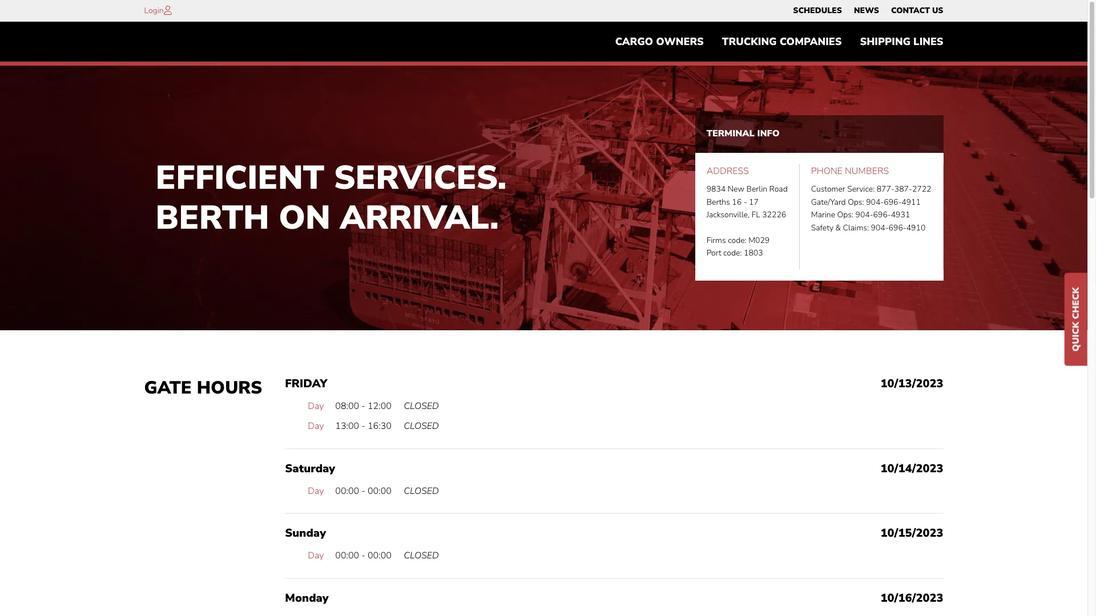 Task type: describe. For each thing, give the bounding box(es) containing it.
schedules
[[793, 5, 842, 16]]

quick check
[[1070, 288, 1083, 352]]

phone numbers
[[811, 165, 889, 177]]

9834
[[707, 184, 726, 195]]

sunday
[[285, 526, 326, 542]]

10/13/2023
[[881, 376, 944, 391]]

arrival.
[[340, 195, 499, 240]]

1 vertical spatial ops:
[[837, 210, 854, 221]]

day for saturday
[[308, 485, 324, 498]]

firms
[[707, 235, 726, 246]]

13:00 - 16:30
[[335, 420, 392, 433]]

berth
[[156, 195, 269, 240]]

efficient services. berth on arrival.
[[156, 156, 507, 240]]

numbers
[[845, 165, 889, 177]]

2 vertical spatial 696-
[[889, 222, 907, 233]]

on
[[279, 195, 331, 240]]

- for sunday
[[362, 550, 365, 563]]

efficient
[[156, 156, 324, 201]]

10/14/2023
[[881, 461, 944, 477]]

trucking
[[722, 35, 777, 49]]

contact us link
[[891, 3, 944, 19]]

9834 new berlin road berths 16 - 17 jacksonville, fl 32226
[[707, 184, 788, 221]]

login link
[[144, 5, 164, 16]]

day for friday
[[308, 400, 324, 413]]

shipping lines link
[[851, 30, 953, 53]]

2 closed from the top
[[404, 420, 439, 433]]

owners
[[656, 35, 704, 49]]

4911
[[902, 197, 921, 208]]

0 vertical spatial 904-
[[866, 197, 884, 208]]

2 day from the top
[[308, 420, 324, 433]]

monday
[[285, 591, 329, 606]]

17
[[749, 197, 759, 208]]

terminal info
[[707, 127, 780, 140]]

quick check link
[[1065, 273, 1088, 366]]

gate hours
[[144, 376, 262, 400]]

1803
[[744, 248, 763, 259]]

terminal
[[707, 127, 755, 140]]

contact
[[891, 5, 930, 16]]

- inside '9834 new berlin road berths 16 - 17 jacksonville, fl 32226'
[[744, 197, 747, 208]]

08:00 - 12:00
[[335, 400, 392, 413]]

- for saturday
[[362, 485, 365, 498]]

387-
[[895, 184, 912, 195]]

berlin
[[747, 184, 768, 195]]

new
[[728, 184, 745, 195]]

16
[[732, 197, 742, 208]]

jacksonville,
[[707, 210, 750, 221]]

news link
[[854, 3, 879, 19]]

info
[[757, 127, 780, 140]]

menu bar containing cargo owners
[[606, 30, 953, 53]]

00:00 - 00:00 for sunday
[[335, 550, 392, 563]]

user image
[[164, 6, 172, 15]]

quick
[[1070, 322, 1083, 352]]

customer service: 877-387-2722 gate/yard ops: 904-696-4911 marine ops: 904-696-4931 safety & claims: 904-696-4910
[[811, 184, 932, 233]]

claims:
[[843, 222, 869, 233]]

hours
[[197, 376, 262, 400]]

0 vertical spatial ops:
[[848, 197, 864, 208]]



Task type: vqa. For each thing, say whether or not it's contained in the screenshot.
Firms code:  M029 Port code:  1803
yes



Task type: locate. For each thing, give the bounding box(es) containing it.
day down the saturday
[[308, 485, 324, 498]]

3 closed from the top
[[404, 485, 439, 498]]

904-
[[866, 197, 884, 208], [856, 210, 873, 221], [871, 222, 889, 233]]

16:30
[[368, 420, 392, 433]]

code:
[[728, 235, 747, 246], [724, 248, 742, 259]]

904- down 877-
[[866, 197, 884, 208]]

gate
[[144, 376, 192, 400]]

ops:
[[848, 197, 864, 208], [837, 210, 854, 221]]

-
[[744, 197, 747, 208], [362, 400, 365, 413], [362, 420, 365, 433], [362, 485, 365, 498], [362, 550, 365, 563]]

3 day from the top
[[308, 485, 324, 498]]

cargo
[[615, 35, 653, 49]]

00:00 - 00:00
[[335, 485, 392, 498], [335, 550, 392, 563]]

1 vertical spatial menu bar
[[606, 30, 953, 53]]

10/15/2023
[[881, 526, 944, 542]]

0 vertical spatial 00:00 - 00:00
[[335, 485, 392, 498]]

- for friday
[[362, 400, 365, 413]]

ops: up '&'
[[837, 210, 854, 221]]

1 day from the top
[[308, 400, 324, 413]]

shipping lines
[[860, 35, 944, 49]]

cargo owners
[[615, 35, 704, 49]]

day
[[308, 400, 324, 413], [308, 420, 324, 433], [308, 485, 324, 498], [308, 550, 324, 563]]

32226
[[762, 210, 786, 221]]

menu bar up "shipping"
[[787, 3, 950, 19]]

904- up claims:
[[856, 210, 873, 221]]

shipping
[[860, 35, 911, 49]]

day left 13:00
[[308, 420, 324, 433]]

saturday
[[285, 461, 335, 477]]

safety
[[811, 222, 834, 233]]

m029
[[749, 235, 770, 246]]

closed for sunday
[[404, 550, 439, 563]]

12:00
[[368, 400, 392, 413]]

menu bar containing schedules
[[787, 3, 950, 19]]

fl
[[752, 210, 760, 221]]

2 vertical spatial 904-
[[871, 222, 889, 233]]

0 vertical spatial 696-
[[884, 197, 902, 208]]

road
[[770, 184, 788, 195]]

1 closed from the top
[[404, 400, 439, 413]]

4 day from the top
[[308, 550, 324, 563]]

1 vertical spatial code:
[[724, 248, 742, 259]]

cargo owners link
[[606, 30, 713, 53]]

696-
[[884, 197, 902, 208], [873, 210, 891, 221], [889, 222, 907, 233]]

877-
[[877, 184, 895, 195]]

check
[[1070, 288, 1083, 319]]

4931
[[891, 210, 910, 221]]

firms code:  m029 port code:  1803
[[707, 235, 770, 259]]

friday
[[285, 376, 327, 391]]

news
[[854, 5, 879, 16]]

13:00
[[335, 420, 359, 433]]

1 vertical spatial 904-
[[856, 210, 873, 221]]

4910
[[907, 222, 926, 233]]

closed
[[404, 400, 439, 413], [404, 420, 439, 433], [404, 485, 439, 498], [404, 550, 439, 563]]

phone
[[811, 165, 843, 177]]

4 closed from the top
[[404, 550, 439, 563]]

day down friday
[[308, 400, 324, 413]]

marine
[[811, 210, 835, 221]]

08:00
[[335, 400, 359, 413]]

menu bar
[[787, 3, 950, 19], [606, 30, 953, 53]]

day down sunday
[[308, 550, 324, 563]]

10/16/2023
[[881, 591, 944, 606]]

gate/yard
[[811, 197, 846, 208]]

trucking companies link
[[713, 30, 851, 53]]

&
[[836, 222, 841, 233]]

schedules link
[[793, 3, 842, 19]]

904- right claims:
[[871, 222, 889, 233]]

2 00:00 - 00:00 from the top
[[335, 550, 392, 563]]

00:00
[[335, 485, 359, 498], [368, 485, 392, 498], [335, 550, 359, 563], [368, 550, 392, 563]]

code: up 1803
[[728, 235, 747, 246]]

1 vertical spatial 696-
[[873, 210, 891, 221]]

00:00 - 00:00 for saturday
[[335, 485, 392, 498]]

berths
[[707, 197, 730, 208]]

1 00:00 - 00:00 from the top
[[335, 485, 392, 498]]

closed for saturday
[[404, 485, 439, 498]]

address
[[707, 165, 749, 177]]

trucking companies
[[722, 35, 842, 49]]

us
[[932, 5, 944, 16]]

code: right port
[[724, 248, 742, 259]]

menu bar down schedules link
[[606, 30, 953, 53]]

service:
[[847, 184, 875, 195]]

port
[[707, 248, 722, 259]]

1 vertical spatial 00:00 - 00:00
[[335, 550, 392, 563]]

0 vertical spatial menu bar
[[787, 3, 950, 19]]

companies
[[780, 35, 842, 49]]

customer
[[811, 184, 845, 195]]

services.
[[334, 156, 507, 201]]

lines
[[914, 35, 944, 49]]

login
[[144, 5, 164, 16]]

day for sunday
[[308, 550, 324, 563]]

2722
[[912, 184, 932, 195]]

closed for friday
[[404, 400, 439, 413]]

ops: down service:
[[848, 197, 864, 208]]

contact us
[[891, 5, 944, 16]]

0 vertical spatial code:
[[728, 235, 747, 246]]



